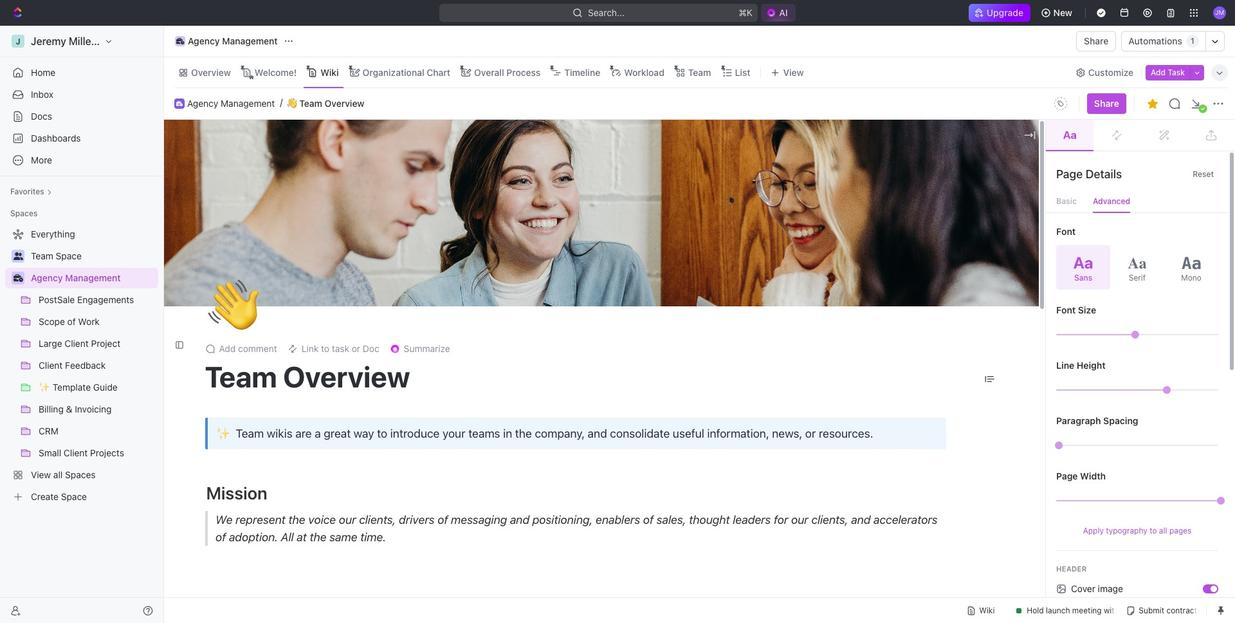 Task type: locate. For each thing, give the bounding box(es) containing it.
share inside button
[[1085, 35, 1109, 46]]

meet
[[206, 599, 247, 620]]

0 horizontal spatial add
[[219, 343, 236, 354]]

list
[[735, 67, 751, 78]]

agency right business time icon
[[187, 98, 218, 109]]

0 vertical spatial client
[[65, 338, 89, 349]]

1 vertical spatial view
[[31, 469, 51, 480]]

agency management link down the team space link
[[31, 268, 156, 288]]

cover image
[[1072, 583, 1124, 594]]

crm link
[[39, 421, 156, 442]]

agency management link up overview link
[[172, 33, 281, 49]]

clients, up time.
[[359, 513, 396, 526]]

0 horizontal spatial all
[[53, 469, 63, 480]]

scope of work link
[[39, 312, 156, 332]]

0 vertical spatial ✨
[[39, 382, 50, 393]]

all up create space
[[53, 469, 63, 480]]

all
[[53, 469, 63, 480], [1160, 526, 1168, 536]]

overview
[[191, 67, 231, 78], [325, 98, 365, 109], [283, 359, 410, 394]]

user group image
[[13, 252, 23, 260]]

agency management up postsale engagements
[[31, 272, 121, 283]]

1 vertical spatial spaces
[[65, 469, 96, 480]]

jeremy miller's workspace
[[31, 35, 159, 47]]

client up view all spaces "link"
[[64, 447, 88, 458]]

view for view all spaces
[[31, 469, 51, 480]]

large client project
[[39, 338, 121, 349]]

team for team overview
[[205, 359, 277, 394]]

2 vertical spatial agency
[[31, 272, 63, 283]]

spaces down "small client projects"
[[65, 469, 96, 480]]

0 horizontal spatial 👋
[[208, 275, 259, 336]]

0 vertical spatial page
[[1057, 167, 1083, 181]]

font left the size
[[1057, 304, 1076, 315]]

font for font
[[1057, 226, 1076, 237]]

advanced
[[1094, 196, 1131, 206]]

postsale
[[39, 294, 75, 305]]

engagements
[[77, 294, 134, 305]]

1 vertical spatial overview
[[325, 98, 365, 109]]

management
[[222, 35, 278, 46], [221, 98, 275, 109], [65, 272, 121, 283]]

1 vertical spatial share
[[1095, 98, 1120, 109]]

agency management up overview link
[[188, 35, 278, 46]]

and
[[588, 427, 607, 440], [510, 513, 530, 526], [851, 513, 871, 526]]

0 horizontal spatial or
[[352, 343, 361, 354]]

of left "sales,"
[[643, 513, 654, 526]]

agency management inside tree
[[31, 272, 121, 283]]

doc
[[363, 343, 380, 354]]

management inside sidebar navigation
[[65, 272, 121, 283]]

2 vertical spatial to
[[1150, 526, 1158, 536]]

2 vertical spatial management
[[65, 272, 121, 283]]

agency
[[188, 35, 220, 46], [187, 98, 218, 109], [31, 272, 63, 283]]

we
[[215, 513, 232, 526]]

✨
[[39, 382, 50, 393], [216, 425, 230, 441]]

tree
[[5, 224, 158, 507]]

👋 for 👋 team overview
[[287, 98, 298, 108]]

✨ for ✨ template guide
[[39, 382, 50, 393]]

add left task
[[1152, 67, 1166, 77]]

team inside tree
[[31, 250, 53, 261]]

great
[[324, 427, 351, 440]]

1 vertical spatial agency management
[[187, 98, 275, 109]]

and inside ✨ team wikis are a great way to introduce your teams in the company, and consolidate useful information, news, or resources.
[[588, 427, 607, 440]]

1 vertical spatial to
[[377, 427, 388, 440]]

team left list link
[[689, 67, 712, 78]]

1 page from the top
[[1057, 167, 1083, 181]]

0 vertical spatial font
[[1057, 226, 1076, 237]]

apply typography to all pages
[[1084, 526, 1192, 536]]

workload link
[[622, 63, 665, 81]]

1 vertical spatial management
[[221, 98, 275, 109]]

2 page from the top
[[1057, 471, 1079, 481]]

1
[[1192, 36, 1195, 46]]

share down customize button
[[1095, 98, 1120, 109]]

1 horizontal spatial and
[[588, 427, 607, 440]]

mono
[[1182, 273, 1202, 282]]

✨ inside "link"
[[39, 382, 50, 393]]

1 horizontal spatial business time image
[[176, 38, 184, 44]]

overview down task
[[283, 359, 410, 394]]

team inside ✨ team wikis are a great way to introduce your teams in the company, and consolidate useful information, news, or resources.
[[236, 427, 264, 440]]

or
[[352, 343, 361, 354], [806, 427, 816, 440]]

docs link
[[5, 106, 158, 127]]

1 vertical spatial agency
[[187, 98, 218, 109]]

0 vertical spatial spaces
[[10, 209, 38, 218]]

1 horizontal spatial or
[[806, 427, 816, 440]]

team for team
[[689, 67, 712, 78]]

or inside dropdown button
[[352, 343, 361, 354]]

0 vertical spatial agency management link
[[172, 33, 281, 49]]

0 horizontal spatial our
[[339, 513, 356, 526]]

overview down the wiki
[[325, 98, 365, 109]]

all
[[281, 530, 294, 544]]

inbox link
[[5, 84, 158, 105]]

your
[[443, 427, 466, 440]]

line
[[1057, 360, 1075, 371]]

view up create
[[31, 469, 51, 480]]

reposition button
[[837, 281, 898, 301]]

automations
[[1129, 35, 1183, 46]]

add
[[1152, 67, 1166, 77], [219, 343, 236, 354]]

page left 'width'
[[1057, 471, 1079, 481]]

1 font from the top
[[1057, 226, 1076, 237]]

dropdown menu image
[[985, 374, 996, 385]]

team right user group 'icon'
[[31, 250, 53, 261]]

the right at
[[310, 530, 326, 544]]

agency down team space
[[31, 272, 63, 283]]

management down the team space link
[[65, 272, 121, 283]]

1 vertical spatial page
[[1057, 471, 1079, 481]]

2 vertical spatial agency management link
[[31, 268, 156, 288]]

👋 down welcome!
[[287, 98, 298, 108]]

0 vertical spatial share
[[1085, 35, 1109, 46]]

to inside dropdown button
[[321, 343, 330, 354]]

share
[[1085, 35, 1109, 46], [1095, 98, 1120, 109]]

slider
[[1132, 331, 1140, 339], [1164, 386, 1172, 394], [1056, 442, 1063, 449], [1218, 497, 1226, 505]]

1 vertical spatial ✨
[[216, 425, 230, 441]]

timeline
[[565, 67, 601, 78]]

to right link
[[321, 343, 330, 354]]

1 vertical spatial font
[[1057, 304, 1076, 315]]

0 vertical spatial business time image
[[176, 38, 184, 44]]

client inside 'link'
[[39, 360, 63, 371]]

0 vertical spatial to
[[321, 343, 330, 354]]

agency inside tree
[[31, 272, 63, 283]]

the
[[515, 427, 532, 440], [288, 513, 305, 526], [310, 530, 326, 544], [251, 599, 276, 620]]

tree containing everything
[[5, 224, 158, 507]]

space down view all spaces "link"
[[61, 491, 87, 502]]

0 vertical spatial or
[[352, 343, 361, 354]]

overview left welcome! link
[[191, 67, 231, 78]]

1 vertical spatial business time image
[[13, 274, 23, 282]]

1 vertical spatial or
[[806, 427, 816, 440]]

agency management down overview link
[[187, 98, 275, 109]]

view button
[[767, 57, 809, 88]]

client down large
[[39, 360, 63, 371]]

all inside "link"
[[53, 469, 63, 480]]

1 vertical spatial add
[[219, 343, 236, 354]]

to right typography
[[1150, 526, 1158, 536]]

0 vertical spatial overview
[[191, 67, 231, 78]]

all left "pages"
[[1160, 526, 1168, 536]]

0 horizontal spatial to
[[321, 343, 330, 354]]

our right for
[[791, 513, 809, 526]]

business time image
[[176, 38, 184, 44], [13, 274, 23, 282]]

guide
[[93, 382, 118, 393]]

ai button
[[762, 4, 796, 22]]

1 horizontal spatial our
[[791, 513, 809, 526]]

more button
[[5, 150, 158, 171]]

large client project link
[[39, 333, 156, 354]]

the right in
[[515, 427, 532, 440]]

feedback
[[65, 360, 106, 371]]

1 vertical spatial all
[[1160, 526, 1168, 536]]

or left doc
[[352, 343, 361, 354]]

of left work on the bottom left of page
[[67, 316, 76, 327]]

client up client feedback
[[65, 338, 89, 349]]

font
[[1057, 226, 1076, 237], [1057, 304, 1076, 315]]

✨ left wikis
[[216, 425, 230, 441]]

share up customize button
[[1085, 35, 1109, 46]]

2 horizontal spatial and
[[851, 513, 871, 526]]

agency up overview link
[[188, 35, 220, 46]]

jm
[[1216, 9, 1225, 16]]

billing & invoicing
[[39, 404, 112, 415]]

agency management
[[188, 35, 278, 46], [187, 98, 275, 109], [31, 272, 121, 283]]

introduce
[[391, 427, 440, 440]]

1 vertical spatial 👋
[[208, 275, 259, 336]]

view inside button
[[784, 67, 804, 78]]

1 horizontal spatial to
[[377, 427, 388, 440]]

home link
[[5, 62, 158, 83]]

✨ up billing
[[39, 382, 50, 393]]

page up basic
[[1057, 167, 1083, 181]]

our up same
[[339, 513, 356, 526]]

page for page details
[[1057, 167, 1083, 181]]

add inside add task 'button'
[[1152, 67, 1166, 77]]

0 horizontal spatial clients,
[[359, 513, 396, 526]]

1 horizontal spatial add
[[1152, 67, 1166, 77]]

spacing
[[1104, 415, 1139, 426]]

clients, right for
[[812, 513, 848, 526]]

view right list
[[784, 67, 804, 78]]

0 vertical spatial all
[[53, 469, 63, 480]]

management down welcome! link
[[221, 98, 275, 109]]

and right messaging
[[510, 513, 530, 526]]

business time image down user group 'icon'
[[13, 274, 23, 282]]

management up welcome! link
[[222, 35, 278, 46]]

👋 up add comment
[[208, 275, 259, 336]]

new button
[[1036, 3, 1081, 23]]

1 horizontal spatial spaces
[[65, 469, 96, 480]]

👋 inside 👋 team overview
[[287, 98, 298, 108]]

font down basic
[[1057, 226, 1076, 237]]

details
[[1086, 167, 1123, 181]]

1 horizontal spatial clients,
[[812, 513, 848, 526]]

small
[[39, 447, 61, 458]]

sales,
[[657, 513, 686, 526]]

page for page width
[[1057, 471, 1079, 481]]

space down 'everything' 'link'
[[56, 250, 82, 261]]

dropdown menu image
[[1051, 93, 1072, 114]]

1 clients, from the left
[[359, 513, 396, 526]]

add left comment
[[219, 343, 236, 354]]

change cover button
[[898, 281, 972, 301]]

2 font from the top
[[1057, 304, 1076, 315]]

0 vertical spatial agency
[[188, 35, 220, 46]]

team down add comment
[[205, 359, 277, 394]]

height
[[1077, 360, 1106, 371]]

welcome! link
[[252, 63, 297, 81]]

2 vertical spatial client
[[64, 447, 88, 458]]

0 horizontal spatial business time image
[[13, 274, 23, 282]]

or right news,
[[806, 427, 816, 440]]

share button
[[1077, 31, 1117, 51]]

everything link
[[5, 224, 156, 245]]

business time image
[[176, 101, 183, 106]]

0 vertical spatial add
[[1152, 67, 1166, 77]]

upgrade link
[[970, 4, 1031, 22]]

✨ team wikis are a great way to introduce your teams in the company, and consolidate useful information, news, or resources.
[[216, 425, 874, 441]]

leaders
[[733, 513, 771, 526]]

team left wikis
[[236, 427, 264, 440]]

small client projects link
[[39, 443, 156, 463]]

company,
[[535, 427, 585, 440]]

1 horizontal spatial ✨
[[216, 425, 230, 441]]

0 vertical spatial management
[[222, 35, 278, 46]]

summarize button
[[385, 340, 456, 358]]

spaces
[[10, 209, 38, 218], [65, 469, 96, 480]]

page width
[[1057, 471, 1107, 481]]

agency management link down overview link
[[187, 98, 275, 109]]

0 vertical spatial space
[[56, 250, 82, 261]]

1 horizontal spatial 👋
[[287, 98, 298, 108]]

1 horizontal spatial view
[[784, 67, 804, 78]]

business time image right workspace
[[176, 38, 184, 44]]

0 horizontal spatial ✨
[[39, 382, 50, 393]]

to right way
[[377, 427, 388, 440]]

scope of work
[[39, 316, 100, 327]]

2 vertical spatial agency management
[[31, 272, 121, 283]]

typography
[[1107, 526, 1148, 536]]

0 vertical spatial 👋
[[287, 98, 298, 108]]

of right drivers
[[437, 513, 448, 526]]

spaces down favorites
[[10, 209, 38, 218]]

1 vertical spatial space
[[61, 491, 87, 502]]

1 vertical spatial client
[[39, 360, 63, 371]]

and right company, on the bottom left of the page
[[588, 427, 607, 440]]

0 horizontal spatial view
[[31, 469, 51, 480]]

👋 for 👋
[[208, 275, 259, 336]]

and left accelerators
[[851, 513, 871, 526]]

add for add comment
[[219, 343, 236, 354]]

are
[[296, 427, 312, 440]]

0 vertical spatial view
[[784, 67, 804, 78]]

spaces inside "link"
[[65, 469, 96, 480]]

miller's
[[69, 35, 103, 47]]

team for team space
[[31, 250, 53, 261]]

view inside "link"
[[31, 469, 51, 480]]



Task type: describe. For each thing, give the bounding box(es) containing it.
meet the team
[[206, 599, 320, 620]]

list link
[[733, 63, 751, 81]]

organizational chart
[[363, 67, 451, 78]]

news,
[[773, 427, 803, 440]]

basic
[[1057, 196, 1077, 206]]

2 horizontal spatial to
[[1150, 526, 1158, 536]]

overall process
[[474, 67, 541, 78]]

the up at
[[288, 513, 305, 526]]

messaging
[[451, 513, 507, 526]]

billing
[[39, 404, 64, 415]]

way
[[354, 427, 374, 440]]

docs
[[31, 111, 52, 122]]

client for large
[[65, 338, 89, 349]]

view for view
[[784, 67, 804, 78]]

create
[[31, 491, 59, 502]]

jm button
[[1210, 3, 1231, 23]]

customize
[[1089, 67, 1134, 78]]

upgrade
[[988, 7, 1025, 18]]

new
[[1054, 7, 1073, 18]]

teams
[[469, 427, 501, 440]]

✨ for ✨ team wikis are a great way to introduce your teams in the company, and consolidate useful information, news, or resources.
[[216, 425, 230, 441]]

workspace
[[106, 35, 159, 47]]

👋 team overview
[[287, 98, 365, 109]]

thought
[[689, 513, 730, 526]]

✨ template guide link
[[39, 377, 156, 398]]

cover
[[1072, 583, 1096, 594]]

team overview
[[205, 359, 410, 394]]

comment
[[238, 343, 277, 354]]

0 vertical spatial agency management
[[188, 35, 278, 46]]

✨ template guide
[[39, 382, 118, 393]]

2 vertical spatial overview
[[283, 359, 410, 394]]

process
[[507, 67, 541, 78]]

change cover button
[[898, 281, 972, 301]]

work
[[78, 316, 100, 327]]

team
[[280, 599, 320, 620]]

ai
[[780, 7, 788, 18]]

of down we on the left bottom
[[215, 530, 226, 544]]

search...
[[589, 7, 625, 18]]

to inside ✨ team wikis are a great way to introduce your teams in the company, and consolidate useful information, news, or resources.
[[377, 427, 388, 440]]

font for font size
[[1057, 304, 1076, 315]]

of inside "link"
[[67, 316, 76, 327]]

font size
[[1057, 304, 1097, 315]]

dashboards link
[[5, 128, 158, 149]]

welcome!
[[255, 67, 297, 78]]

workload
[[625, 67, 665, 78]]

we represent the voice our clients, drivers of messaging and positioning, enablers of sales, thought leaders for our clients, and accelerators of adoption. all at the same time.
[[215, 513, 941, 544]]

for
[[774, 513, 788, 526]]

at
[[297, 530, 307, 544]]

small client projects
[[39, 447, 124, 458]]

task
[[1169, 67, 1186, 77]]

j
[[16, 36, 20, 46]]

home
[[31, 67, 56, 78]]

add comment
[[219, 343, 277, 354]]

create space
[[31, 491, 87, 502]]

line height
[[1057, 360, 1106, 371]]

sidebar navigation
[[0, 26, 167, 623]]

project
[[91, 338, 121, 349]]

page details
[[1057, 167, 1123, 181]]

&
[[66, 404, 72, 415]]

space for create space
[[61, 491, 87, 502]]

projects
[[90, 447, 124, 458]]

time.
[[360, 530, 386, 544]]

link
[[302, 343, 319, 354]]

agency management for middle agency management 'link'
[[187, 98, 275, 109]]

size
[[1079, 304, 1097, 315]]

or inside ✨ team wikis are a great way to introduce your teams in the company, and consolidate useful information, news, or resources.
[[806, 427, 816, 440]]

add task button
[[1146, 65, 1191, 80]]

organizational chart link
[[360, 63, 451, 81]]

timeline link
[[562, 63, 601, 81]]

team space
[[31, 250, 82, 261]]

the left team
[[251, 599, 276, 620]]

image
[[1099, 583, 1124, 594]]

business time image inside tree
[[13, 274, 23, 282]]

same
[[329, 530, 357, 544]]

chart
[[427, 67, 451, 78]]

business time image inside agency management 'link'
[[176, 38, 184, 44]]

client for small
[[64, 447, 88, 458]]

wiki link
[[318, 63, 339, 81]]

view button
[[767, 63, 809, 81]]

2 our from the left
[[791, 513, 809, 526]]

1 our from the left
[[339, 513, 356, 526]]

2 clients, from the left
[[812, 513, 848, 526]]

invoicing
[[75, 404, 112, 415]]

agency for bottommost agency management 'link'
[[31, 272, 63, 283]]

jeremy miller's workspace, , element
[[12, 35, 24, 48]]

⌘k
[[739, 7, 753, 18]]

client feedback link
[[39, 355, 156, 376]]

sans
[[1075, 273, 1093, 282]]

width
[[1081, 471, 1107, 481]]

overview link
[[189, 63, 231, 81]]

add for add task
[[1152, 67, 1166, 77]]

0 horizontal spatial spaces
[[10, 209, 38, 218]]

inbox
[[31, 89, 53, 100]]

1 horizontal spatial all
[[1160, 526, 1168, 536]]

agency for middle agency management 'link'
[[187, 98, 218, 109]]

scope
[[39, 316, 65, 327]]

favorites
[[10, 187, 44, 196]]

agency management for bottommost agency management 'link'
[[31, 272, 121, 283]]

tree inside sidebar navigation
[[5, 224, 158, 507]]

overall process link
[[472, 63, 541, 81]]

space for team space
[[56, 250, 82, 261]]

drivers
[[399, 513, 435, 526]]

crm
[[39, 425, 59, 436]]

0 horizontal spatial and
[[510, 513, 530, 526]]

the inside ✨ team wikis are a great way to introduce your teams in the company, and consolidate useful information, news, or resources.
[[515, 427, 532, 440]]

favorites button
[[5, 184, 57, 200]]

team down wiki link
[[300, 98, 322, 109]]

billing & invoicing link
[[39, 399, 156, 420]]

link to task or doc
[[302, 343, 380, 354]]

large
[[39, 338, 62, 349]]

summarize
[[404, 343, 450, 354]]

team space link
[[31, 246, 156, 266]]

apply
[[1084, 526, 1105, 536]]

1 vertical spatial agency management link
[[187, 98, 275, 109]]

a
[[315, 427, 321, 440]]

reset
[[1193, 169, 1215, 179]]

team link
[[686, 63, 712, 81]]

represent
[[235, 513, 285, 526]]



Task type: vqa. For each thing, say whether or not it's contained in the screenshot.
VIEW ALL SPACES link in the bottom left of the page
yes



